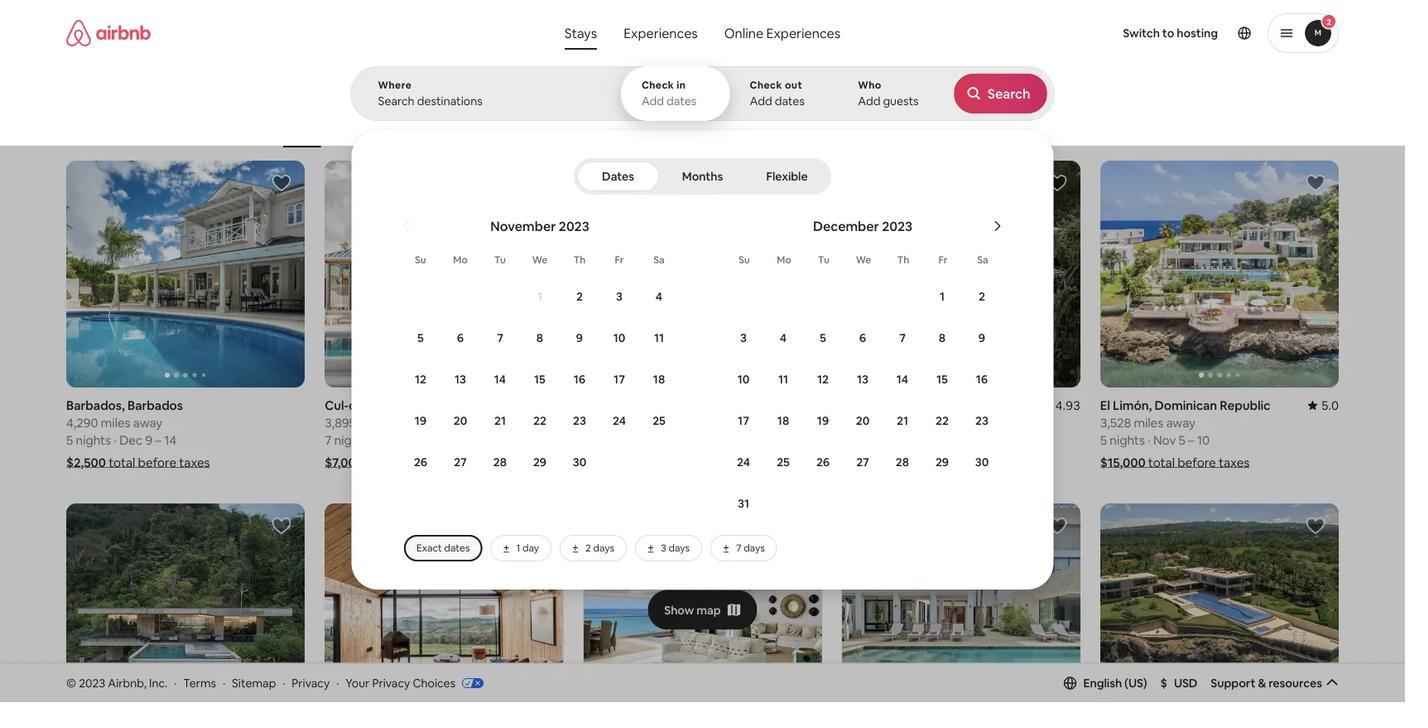 Task type: vqa. For each thing, say whether or not it's contained in the screenshot.
Clear all button
no



Task type: locate. For each thing, give the bounding box(es) containing it.
7
[[497, 330, 503, 345], [899, 330, 906, 345], [325, 432, 332, 448], [736, 542, 742, 554]]

1 7 button from the left
[[480, 318, 520, 358]]

3 away from the left
[[391, 414, 420, 430]]

th down november 2023
[[574, 253, 586, 266]]

1 8 from the left
[[536, 330, 543, 345]]

· left nov
[[1148, 432, 1151, 448]]

2 taxes from the left
[[437, 454, 467, 470]]

1 horizontal spatial 13
[[857, 372, 869, 387]]

1 9 button from the left
[[560, 318, 600, 358]]

1 before from the left
[[138, 454, 176, 470]]

1 vertical spatial 11 button
[[763, 359, 803, 399]]

privacy right your
[[372, 675, 410, 690]]

1 button
[[520, 277, 560, 316], [922, 277, 962, 316]]

0 horizontal spatial 6
[[457, 330, 464, 345]]

nov
[[1153, 432, 1176, 448]]

26
[[414, 455, 427, 470], [816, 455, 830, 470]]

before down st.
[[395, 454, 434, 470]]

2 su from the left
[[739, 253, 750, 266]]

20 for first 20 button from right
[[856, 413, 870, 428]]

14 for 2nd 14 button from the left
[[897, 372, 908, 387]]

1 1 button from the left
[[520, 277, 560, 316]]

before down dominican
[[1178, 454, 1216, 470]]

3 add from the left
[[858, 94, 880, 108]]

dates inside the check in add dates
[[667, 94, 697, 108]]

before inside barbados, barbados 4,290 miles away 5 nights · dec 9 – 14 $2,500 total before taxes
[[138, 454, 176, 470]]

nights inside cul-de-sac, st. martin 3,895 miles away 7 nights $7,000 total before taxes
[[334, 432, 369, 448]]

27 button
[[441, 442, 480, 482], [843, 442, 883, 482]]

experiences inside button
[[624, 24, 698, 41]]

22 up $3,000 total before taxes
[[936, 413, 949, 428]]

2 27 button from the left
[[843, 442, 883, 482]]

1 19 from the left
[[415, 413, 427, 428]]

1 horizontal spatial fr
[[939, 253, 948, 266]]

0 horizontal spatial fr
[[615, 253, 624, 266]]

2 horizontal spatial add
[[858, 94, 880, 108]]

2 9 button from the left
[[962, 318, 1002, 358]]

homes
[[949, 122, 981, 135], [772, 123, 804, 135]]

– inside barbados, barbados 4,290 miles away 5 nights · dec 9 – 14 $2,500 total before taxes
[[155, 432, 161, 448]]

homes right historical on the right top of page
[[949, 122, 981, 135]]

0 horizontal spatial 1 button
[[520, 277, 560, 316]]

taxes inside el limón, dominican republic 3,528 miles away 5 nights · nov 5 – 10 $15,000 total before taxes
[[1219, 454, 1250, 470]]

1 6 button from the left
[[441, 318, 480, 358]]

check out add dates
[[750, 79, 805, 108]]

1 vertical spatial 17 button
[[724, 401, 763, 441]]

0 horizontal spatial 26
[[414, 455, 427, 470]]

taxes
[[179, 454, 210, 470], [437, 454, 467, 470], [955, 454, 986, 470], [1219, 454, 1250, 470]]

0 horizontal spatial privacy
[[292, 675, 330, 690]]

display total before taxes switch
[[1295, 105, 1325, 125]]

29 button left $948
[[520, 442, 560, 482]]

1 15 button from the left
[[520, 359, 560, 399]]

november
[[490, 217, 556, 234]]

2023 for ©
[[79, 675, 105, 690]]

total
[[109, 454, 135, 470], [366, 454, 393, 470], [885, 454, 911, 470], [1148, 454, 1175, 470]]

22 button
[[520, 401, 560, 441], [922, 401, 962, 441]]

0 horizontal spatial 18
[[653, 372, 665, 387]]

19 button up $3,000
[[803, 401, 843, 441]]

total down nov
[[1148, 454, 1175, 470]]

away inside el limón, dominican republic 3,528 miles away 5 nights · nov 5 – 10 $15,000 total before taxes
[[1166, 414, 1196, 430]]

2 23 button from the left
[[962, 401, 1002, 441]]

25 left $3,000
[[777, 455, 790, 470]]

0 horizontal spatial 27
[[454, 455, 467, 470]]

1 horizontal spatial 8
[[939, 330, 946, 345]]

24 button up 31 button
[[724, 442, 763, 482]]

23
[[573, 413, 586, 428], [975, 413, 989, 428]]

23 button up $3,000 total before taxes
[[962, 401, 1002, 441]]

1 vertical spatial 10
[[738, 372, 750, 387]]

experiences button
[[610, 17, 711, 50]]

14 button right martin
[[480, 359, 520, 399]]

add inside 'check out add dates'
[[750, 94, 772, 108]]

miles inside cul-de-sac, st. martin 3,895 miles away 7 nights $7,000 total before taxes
[[359, 414, 388, 430]]

19 button right sac,
[[401, 401, 441, 441]]

5
[[417, 330, 424, 345], [820, 330, 826, 345], [66, 432, 73, 448], [1100, 432, 1107, 448], [1179, 432, 1186, 448]]

1 horizontal spatial 25
[[777, 455, 790, 470]]

15 for 1st 15 'button' from right
[[937, 372, 948, 387]]

2023 for december
[[882, 217, 913, 234]]

days left 3 days
[[593, 542, 614, 554]]

2 7 button from the left
[[883, 318, 922, 358]]

0 horizontal spatial 16
[[574, 372, 586, 387]]

0 horizontal spatial 19 button
[[401, 401, 441, 441]]

2 20 from the left
[[856, 413, 870, 428]]

– right nov
[[1188, 432, 1195, 448]]

tab list
[[577, 158, 828, 195]]

4 taxes from the left
[[1219, 454, 1250, 470]]

26 button down martin
[[401, 442, 441, 482]]

$948 button
[[583, 454, 717, 470]]

1 23 button from the left
[[560, 401, 600, 441]]

nights down 3,528
[[1110, 432, 1145, 448]]

2 horizontal spatial 14
[[897, 372, 908, 387]]

2 check from the left
[[750, 79, 782, 91]]

total right $3,000
[[885, 454, 911, 470]]

map
[[697, 602, 721, 617]]

months
[[682, 169, 723, 184]]

taxes inside cul-de-sac, st. martin 3,895 miles away 7 nights $7,000 total before taxes
[[437, 454, 467, 470]]

add to wishlist: el limón, dominican republic image
[[1306, 173, 1326, 193]]

2 29 button from the left
[[922, 442, 962, 482]]

2 nights from the left
[[334, 432, 369, 448]]

privacy left your
[[292, 675, 330, 690]]

add inside the check in add dates
[[642, 94, 664, 108]]

check inside the check in add dates
[[642, 79, 674, 91]]

1 horizontal spatial add
[[750, 94, 772, 108]]

dates inside 'check out add dates'
[[775, 94, 805, 108]]

$ usd
[[1161, 676, 1198, 690]]

13 button up 3,313 in the right bottom of the page
[[843, 359, 883, 399]]

exact
[[417, 542, 442, 554]]

experiences up in
[[624, 24, 698, 41]]

2 13 from the left
[[857, 372, 869, 387]]

away down dominican
[[1166, 414, 1196, 430]]

1 horizontal spatial mo
[[777, 253, 791, 266]]

9
[[576, 330, 583, 345], [979, 330, 985, 345], [145, 432, 152, 448]]

26 left $3,000
[[816, 455, 830, 470]]

1 28 from the left
[[493, 455, 507, 470]]

0 horizontal spatial add
[[642, 94, 664, 108]]

1 horizontal spatial 28 button
[[883, 442, 922, 482]]

amazing views
[[570, 122, 640, 135]]

homes right tiny
[[772, 123, 804, 135]]

days up the show
[[669, 542, 690, 554]]

16
[[574, 372, 586, 387], [976, 372, 988, 387]]

2 button for november 2023
[[560, 277, 600, 316]]

1 tu from the left
[[494, 253, 506, 266]]

2
[[1327, 16, 1331, 27], [576, 289, 583, 304], [979, 289, 985, 304], [586, 542, 591, 554]]

1 vertical spatial 4
[[780, 330, 787, 345]]

1 27 button from the left
[[441, 442, 480, 482]]

1 horizontal spatial check
[[750, 79, 782, 91]]

24 button up $948
[[600, 401, 639, 441]]

19 left 3,313 in the right bottom of the page
[[817, 413, 829, 428]]

24 button
[[600, 401, 639, 441], [724, 442, 763, 482]]

0 horizontal spatial 2 button
[[560, 277, 600, 316]]

nights down 4,290
[[76, 432, 111, 448]]

1 horizontal spatial 16 button
[[962, 359, 1002, 399]]

0 horizontal spatial 8
[[536, 330, 543, 345]]

3 nights from the left
[[1110, 432, 1145, 448]]

1 th from the left
[[574, 253, 586, 266]]

miles right 3,313 in the right bottom of the page
[[874, 414, 903, 430]]

2 horizontal spatial nights
[[1110, 432, 1145, 448]]

1 horizontal spatial 7 button
[[883, 318, 922, 358]]

1 horizontal spatial sa
[[977, 253, 988, 266]]

· left "privacy" link
[[283, 675, 285, 690]]

2 button
[[560, 277, 600, 316], [962, 277, 1002, 316]]

add to wishlist: punta cana, dominican republic image
[[1047, 516, 1067, 536]]

22 for 2nd 22 button from the right
[[533, 413, 546, 428]]

1 horizontal spatial 19
[[817, 413, 829, 428]]

1 horizontal spatial 27
[[856, 455, 869, 470]]

0 vertical spatial 11 button
[[639, 318, 679, 358]]

· left the dec
[[114, 432, 117, 448]]

1 horizontal spatial 18 button
[[763, 401, 803, 441]]

2 privacy from the left
[[372, 675, 410, 690]]

usd
[[1174, 676, 1198, 690]]

december
[[813, 217, 879, 234]]

1 horizontal spatial dates
[[667, 94, 697, 108]]

before
[[138, 454, 176, 470], [395, 454, 434, 470], [914, 454, 952, 470], [1178, 454, 1216, 470]]

22 for first 22 button from right
[[936, 413, 949, 428]]

1 horizontal spatial 29
[[936, 455, 949, 470]]

1 horizontal spatial 8 button
[[922, 318, 962, 358]]

None search field
[[351, 0, 1405, 590]]

7 button
[[480, 318, 520, 358], [883, 318, 922, 358]]

0 horizontal spatial check
[[642, 79, 674, 91]]

add to wishlist: cabrera, dominican republic image
[[1306, 516, 1326, 536]]

miles up nov
[[1134, 414, 1164, 430]]

away up $3,000 total before taxes
[[906, 414, 935, 430]]

what can we help you find? tab list
[[551, 17, 711, 50]]

27 button down 3,313 in the right bottom of the page
[[843, 442, 883, 482]]

0 horizontal spatial 9
[[145, 432, 152, 448]]

0 horizontal spatial 22 button
[[520, 401, 560, 441]]

24 up 31 button
[[737, 455, 750, 470]]

el limón, dominican republic 3,528 miles away 5 nights · nov 5 – 10 $15,000 total before taxes
[[1100, 397, 1271, 470]]

1 30 from the left
[[573, 455, 586, 470]]

stays button
[[551, 17, 610, 50]]

· left your
[[336, 675, 339, 690]]

23 button up $948
[[560, 401, 600, 441]]

1 horizontal spatial 22 button
[[922, 401, 962, 441]]

0 horizontal spatial 3 button
[[600, 277, 639, 316]]

away up $948 "button"
[[647, 414, 676, 430]]

1 for november 2023
[[537, 289, 542, 304]]

© 2023 airbnb, inc. ·
[[66, 675, 177, 690]]

0 horizontal spatial 20 button
[[441, 401, 480, 441]]

2 horizontal spatial 9
[[979, 330, 985, 345]]

dates down out
[[775, 94, 805, 108]]

1 26 from the left
[[414, 455, 427, 470]]

0 vertical spatial 25
[[653, 413, 666, 428]]

2 add from the left
[[750, 94, 772, 108]]

1 away from the left
[[133, 414, 162, 430]]

2 sa from the left
[[977, 253, 988, 266]]

2 15 from the left
[[937, 372, 948, 387]]

21 button up $3,000 total before taxes
[[883, 401, 922, 441]]

1 button for december 2023
[[922, 277, 962, 316]]

· right terms
[[223, 675, 225, 690]]

8 button
[[520, 318, 560, 358], [922, 318, 962, 358]]

th
[[574, 253, 586, 266], [897, 253, 909, 266]]

historical
[[903, 122, 947, 135]]

3
[[616, 289, 623, 304], [740, 330, 747, 345], [661, 542, 666, 554]]

27 button down martin
[[441, 442, 480, 482]]

1 6 from the left
[[457, 330, 464, 345]]

12 button up 3,313 in the right bottom of the page
[[803, 359, 843, 399]]

0 horizontal spatial 10 button
[[600, 318, 639, 358]]

tu down november
[[494, 253, 506, 266]]

0 horizontal spatial 29 button
[[520, 442, 560, 482]]

13 for second 13 button from the left
[[857, 372, 869, 387]]

dates down in
[[667, 94, 697, 108]]

1 horizontal spatial 28
[[896, 455, 909, 470]]

check inside 'check out add dates'
[[750, 79, 782, 91]]

1 add from the left
[[642, 94, 664, 108]]

2 horizontal spatial 3
[[740, 330, 747, 345]]

check left out
[[750, 79, 782, 91]]

total down the dec
[[109, 454, 135, 470]]

1 days from the left
[[593, 542, 614, 554]]

1 12 button from the left
[[401, 359, 441, 399]]

0 vertical spatial 18
[[653, 372, 665, 387]]

2 – from the left
[[1188, 432, 1195, 448]]

2023 right the 'december'
[[882, 217, 913, 234]]

18 up 6,710 miles away
[[653, 372, 665, 387]]

20 for second 20 button from right
[[454, 413, 467, 428]]

switch to hosting
[[1123, 26, 1218, 41]]

20 button up $3,000
[[843, 401, 883, 441]]

24 right 6,710
[[613, 413, 626, 428]]

0 horizontal spatial mo
[[453, 253, 468, 266]]

3,528
[[1100, 414, 1131, 430]]

5 miles from the left
[[1134, 414, 1164, 430]]

away down st.
[[391, 414, 420, 430]]

inc.
[[149, 675, 168, 690]]

18 button left 3,313 in the right bottom of the page
[[763, 401, 803, 441]]

we down december 2023
[[856, 253, 871, 266]]

$
[[1161, 676, 1167, 690]]

0 horizontal spatial 13
[[455, 372, 466, 387]]

1 horizontal spatial days
[[669, 542, 690, 554]]

26 button
[[401, 442, 441, 482], [803, 442, 843, 482]]

7 inside cul-de-sac, st. martin 3,895 miles away 7 nights $7,000 total before taxes
[[325, 432, 332, 448]]

1 horizontal spatial 30 button
[[962, 442, 1002, 482]]

total right $7,000
[[366, 454, 393, 470]]

2 30 from the left
[[975, 455, 989, 470]]

19 button
[[401, 401, 441, 441], [803, 401, 843, 441]]

0 horizontal spatial su
[[415, 253, 426, 266]]

tu down the 'december'
[[818, 253, 830, 266]]

8
[[536, 330, 543, 345], [939, 330, 946, 345]]

25 button up $948 "button"
[[639, 401, 679, 441]]

0 horizontal spatial 7 button
[[480, 318, 520, 358]]

homes for historical homes
[[949, 122, 981, 135]]

0 horizontal spatial 3
[[616, 289, 623, 304]]

22 button left 6,710
[[520, 401, 560, 441]]

13 button right st.
[[441, 359, 480, 399]]

20 button right st.
[[441, 401, 480, 441]]

– inside el limón, dominican republic 3,528 miles away 5 nights · nov 5 – 10 $15,000 total before taxes
[[1188, 432, 1195, 448]]

12 button right sac,
[[401, 359, 441, 399]]

1 16 button from the left
[[560, 359, 600, 399]]

miles up the dec
[[101, 414, 130, 430]]

13 for second 13 button from right
[[455, 372, 466, 387]]

1 8 button from the left
[[520, 318, 560, 358]]

1 29 button from the left
[[520, 442, 560, 482]]

1 horizontal spatial 23 button
[[962, 401, 1002, 441]]

your privacy choices link
[[346, 675, 484, 691]]

0 horizontal spatial 17
[[614, 372, 625, 387]]

4.93 out of 5 average rating image
[[1042, 397, 1080, 413]]

total inside el limón, dominican republic 3,528 miles away 5 nights · nov 5 – 10 $15,000 total before taxes
[[1148, 454, 1175, 470]]

days for 3 days
[[669, 542, 690, 554]]

miles
[[101, 414, 130, 430], [615, 414, 644, 430], [359, 414, 388, 430], [874, 414, 903, 430], [1134, 414, 1164, 430]]

1 horizontal spatial 16
[[976, 372, 988, 387]]

1 13 from the left
[[455, 372, 466, 387]]

dates for check in add dates
[[667, 94, 697, 108]]

18 button up 6,710 miles away
[[639, 359, 679, 399]]

15 for 1st 15 'button' from the left
[[534, 372, 546, 387]]

0 horizontal spatial 14 button
[[480, 359, 520, 399]]

26 down martin
[[414, 455, 427, 470]]

days
[[593, 542, 614, 554], [669, 542, 690, 554], [744, 542, 765, 554]]

19
[[415, 413, 427, 428], [817, 413, 829, 428]]

0 horizontal spatial 6 button
[[441, 318, 480, 358]]

– right the dec
[[155, 432, 161, 448]]

nights down 3,895
[[334, 432, 369, 448]]

26 button down 3,313 in the right bottom of the page
[[803, 442, 843, 482]]

miles down sac,
[[359, 414, 388, 430]]

Where field
[[378, 94, 594, 108]]

dates right exact on the bottom of the page
[[444, 542, 470, 554]]

1 horizontal spatial 6 button
[[843, 318, 883, 358]]

21
[[494, 413, 506, 428], [897, 413, 908, 428]]

29 left $948
[[533, 455, 547, 470]]

4 for rightmost 4 button
[[780, 330, 787, 345]]

1 21 button from the left
[[480, 401, 520, 441]]

5 button
[[401, 318, 441, 358], [803, 318, 843, 358]]

0 vertical spatial 11
[[654, 330, 664, 345]]

group
[[66, 83, 1055, 147], [66, 161, 305, 387], [325, 161, 563, 387], [583, 161, 822, 387], [842, 161, 1080, 387], [1100, 161, 1339, 387], [66, 503, 305, 703], [325, 503, 563, 703], [583, 503, 822, 703], [842, 503, 1080, 703], [1100, 503, 1339, 703]]

0 horizontal spatial 29
[[533, 455, 547, 470]]

online
[[724, 24, 763, 41]]

0 vertical spatial 25 button
[[639, 401, 679, 441]]

online experiences link
[[711, 17, 854, 50]]

2023 right the ©
[[79, 675, 105, 690]]

1 horizontal spatial 9 button
[[962, 318, 1002, 358]]

days for 2 days
[[593, 542, 614, 554]]

0 horizontal spatial homes
[[772, 123, 804, 135]]

23 up $948
[[573, 413, 586, 428]]

18 button
[[639, 359, 679, 399], [763, 401, 803, 441]]

· right inc.
[[174, 675, 177, 690]]

before down 3,313 miles away
[[914, 454, 952, 470]]

22 button up $3,000 total before taxes
[[922, 401, 962, 441]]

2 horizontal spatial 2023
[[882, 217, 913, 234]]

1 horizontal spatial 4
[[780, 330, 787, 345]]

1 horizontal spatial nights
[[334, 432, 369, 448]]

2023
[[559, 217, 589, 234], [882, 217, 913, 234], [79, 675, 105, 690]]

0 horizontal spatial 28 button
[[480, 442, 520, 482]]

4 total from the left
[[1148, 454, 1175, 470]]

th down december 2023
[[897, 253, 909, 266]]

23 up $3,000 total before taxes
[[975, 413, 989, 428]]

add to wishlist: cambuí, brazil image
[[789, 173, 809, 193]]

amazing
[[570, 122, 612, 135]]

rooms
[[359, 123, 391, 135]]

trending
[[832, 123, 874, 135]]

6,710 miles away
[[583, 414, 676, 430]]

1 horizontal spatial 20 button
[[843, 401, 883, 441]]

0 horizontal spatial 20
[[454, 413, 467, 428]]

miles right 6,710
[[615, 414, 644, 430]]

1 mo from the left
[[453, 253, 468, 266]]

su
[[415, 253, 426, 266], [739, 253, 750, 266]]

2 28 from the left
[[896, 455, 909, 470]]

· inside barbados, barbados 4,290 miles away 5 nights · dec 9 – 14 $2,500 total before taxes
[[114, 432, 117, 448]]

flexible
[[766, 169, 808, 184]]

0 horizontal spatial 30
[[573, 455, 586, 470]]

homes for tiny homes
[[772, 123, 804, 135]]

none search field containing stays
[[351, 0, 1405, 590]]

16 button
[[560, 359, 600, 399], [962, 359, 1002, 399]]

1 check from the left
[[642, 79, 674, 91]]

29 button down 3,313 miles away
[[922, 442, 962, 482]]

1 29 from the left
[[533, 455, 547, 470]]

1 horizontal spatial 3
[[661, 542, 666, 554]]

25 up $948 "button"
[[653, 413, 666, 428]]

0 horizontal spatial 21 button
[[480, 401, 520, 441]]

20 button
[[441, 401, 480, 441], [843, 401, 883, 441]]

1 su from the left
[[415, 253, 426, 266]]

tab list containing dates
[[577, 158, 828, 195]]

check for check in add dates
[[642, 79, 674, 91]]

1 horizontal spatial 23
[[975, 413, 989, 428]]

22 left 6,710
[[533, 413, 546, 428]]

1 total from the left
[[109, 454, 135, 470]]

experiences up out
[[766, 24, 841, 41]]

0 horizontal spatial 23
[[573, 413, 586, 428]]

0 horizontal spatial 19
[[415, 413, 427, 428]]

fr
[[615, 253, 624, 266], [939, 253, 948, 266]]

2 button for december 2023
[[962, 277, 1002, 316]]

2 days from the left
[[669, 542, 690, 554]]

2 before from the left
[[395, 454, 434, 470]]

4 before from the left
[[1178, 454, 1216, 470]]

check left in
[[642, 79, 674, 91]]

days down 31 button
[[744, 542, 765, 554]]

we down november 2023
[[532, 253, 548, 266]]

tu
[[494, 253, 506, 266], [818, 253, 830, 266]]

3 miles from the left
[[359, 414, 388, 430]]

14 button up 3,313 miles away
[[883, 359, 922, 399]]

29 right $3,000
[[936, 455, 949, 470]]

2 1 button from the left
[[922, 277, 962, 316]]

check
[[642, 79, 674, 91], [750, 79, 782, 91]]

1 horizontal spatial 2023
[[559, 217, 589, 234]]

2023 right november
[[559, 217, 589, 234]]

0 horizontal spatial 22
[[533, 413, 546, 428]]

25 button up 31 button
[[763, 442, 803, 482]]

1 horizontal spatial 10 button
[[724, 359, 763, 399]]

1 horizontal spatial 11
[[778, 372, 788, 387]]

who
[[858, 79, 882, 91]]

10
[[613, 330, 625, 345], [738, 372, 750, 387], [1197, 432, 1210, 448]]

before down the dec
[[138, 454, 176, 470]]

0 horizontal spatial dates
[[444, 542, 470, 554]]

check for check out add dates
[[750, 79, 782, 91]]

0 horizontal spatial 9 button
[[560, 318, 600, 358]]

3,313
[[842, 414, 871, 430]]

1 horizontal spatial 5 button
[[803, 318, 843, 358]]

19 down martin
[[415, 413, 427, 428]]

1 horizontal spatial su
[[739, 253, 750, 266]]

2 2 button from the left
[[962, 277, 1002, 316]]

21 button right martin
[[480, 401, 520, 441]]

1 15 from the left
[[534, 372, 546, 387]]

1 miles from the left
[[101, 414, 130, 430]]

20
[[454, 413, 467, 428], [856, 413, 870, 428]]

11
[[654, 330, 664, 345], [778, 372, 788, 387]]

tiny
[[750, 123, 770, 135]]

30
[[573, 455, 586, 470], [975, 455, 989, 470]]

1 22 from the left
[[533, 413, 546, 428]]

1 22 button from the left
[[520, 401, 560, 441]]

3 days from the left
[[744, 542, 765, 554]]

27
[[454, 455, 467, 470], [856, 455, 869, 470]]

0 horizontal spatial 13 button
[[441, 359, 480, 399]]

tiny homes
[[750, 123, 804, 135]]

away down barbados
[[133, 414, 162, 430]]

18 left 3,313 in the right bottom of the page
[[777, 413, 789, 428]]



Task type: describe. For each thing, give the bounding box(es) containing it.
2 days
[[586, 542, 614, 554]]

1 16 from the left
[[574, 372, 586, 387]]

0 horizontal spatial 11 button
[[639, 318, 679, 358]]

2 miles from the left
[[615, 414, 644, 430]]

away inside cul-de-sac, st. martin 3,895 miles away 7 nights $7,000 total before taxes
[[391, 414, 420, 430]]

1 13 button from the left
[[441, 359, 480, 399]]

guests
[[883, 94, 919, 108]]

(us)
[[1125, 676, 1147, 690]]

december 2023
[[813, 217, 913, 234]]

1 horizontal spatial 24 button
[[724, 442, 763, 482]]

english (us) button
[[1064, 676, 1147, 690]]

31 button
[[724, 484, 763, 523]]

1 vertical spatial 11
[[778, 372, 788, 387]]

english
[[1084, 676, 1122, 690]]

english (us)
[[1084, 676, 1147, 690]]

2 12 from the left
[[817, 372, 829, 387]]

martin
[[413, 397, 451, 413]]

0 horizontal spatial 24 button
[[600, 401, 639, 441]]

5.0
[[1321, 397, 1339, 413]]

check in add dates
[[642, 79, 697, 108]]

profile element
[[868, 0, 1339, 66]]

sac,
[[368, 397, 393, 413]]

0 horizontal spatial 25 button
[[639, 401, 679, 441]]

2 6 from the left
[[859, 330, 866, 345]]

support & resources button
[[1211, 676, 1339, 690]]

switch
[[1123, 26, 1160, 41]]

1 vertical spatial 3
[[740, 330, 747, 345]]

2 experiences from the left
[[766, 24, 841, 41]]

show map
[[664, 602, 721, 617]]

2 8 button from the left
[[922, 318, 962, 358]]

26 for second 26 button from the right
[[414, 455, 427, 470]]

0 vertical spatial 18 button
[[639, 359, 679, 399]]

1 5 button from the left
[[401, 318, 441, 358]]

2023 for november
[[559, 217, 589, 234]]

dates button
[[577, 161, 659, 191]]

dates
[[602, 169, 634, 184]]

the-
[[686, 122, 705, 135]]

0 vertical spatial 10 button
[[600, 318, 639, 358]]

in
[[677, 79, 686, 91]]

your
[[346, 675, 370, 690]]

2 21 from the left
[[897, 413, 908, 428]]

dominican
[[1155, 397, 1217, 413]]

10 for right 10 button
[[738, 372, 750, 387]]

2 tu from the left
[[818, 253, 830, 266]]

nights inside barbados, barbados 4,290 miles away 5 nights · dec 9 – 14 $2,500 total before taxes
[[76, 432, 111, 448]]

1 horizontal spatial 3 button
[[724, 318, 763, 358]]

0 horizontal spatial 11
[[654, 330, 664, 345]]

sitemap
[[232, 675, 276, 690]]

before inside cul-de-sac, st. martin 3,895 miles away 7 nights $7,000 total before taxes
[[395, 454, 434, 470]]

1 14 button from the left
[[480, 359, 520, 399]]

5.0 out of 5 average rating image
[[1308, 397, 1339, 413]]

off-the-grid
[[667, 122, 724, 135]]

2 22 button from the left
[[922, 401, 962, 441]]

1 button for november 2023
[[520, 277, 560, 316]]

1 sa from the left
[[654, 253, 665, 266]]

3 taxes from the left
[[955, 454, 986, 470]]

2 mo from the left
[[777, 253, 791, 266]]

who add guests
[[858, 79, 919, 108]]

28 for first 28 button from the right
[[896, 455, 909, 470]]

0 vertical spatial 3
[[616, 289, 623, 304]]

1 fr from the left
[[615, 253, 624, 266]]

1 day
[[516, 542, 539, 554]]

de-
[[349, 397, 368, 413]]

cul-
[[325, 397, 349, 413]]

2 23 from the left
[[975, 413, 989, 428]]

0 vertical spatial 17 button
[[600, 359, 639, 399]]

add to wishlist: barbados, barbados image
[[272, 173, 292, 193]]

26 for second 26 button from the left
[[816, 455, 830, 470]]

1 horizontal spatial 4 button
[[763, 318, 803, 358]]

1 vertical spatial 18
[[777, 413, 789, 428]]

1 privacy from the left
[[292, 675, 330, 690]]

november 2023
[[490, 217, 589, 234]]

2 16 from the left
[[976, 372, 988, 387]]

30 for second 30 button from the left
[[975, 455, 989, 470]]

3 before from the left
[[914, 454, 952, 470]]

where
[[378, 79, 412, 91]]

2 26 button from the left
[[803, 442, 843, 482]]

0 vertical spatial 3 button
[[600, 277, 639, 316]]

add for check out add dates
[[750, 94, 772, 108]]

stays
[[565, 24, 597, 41]]

1 27 from the left
[[454, 455, 467, 470]]

14 inside barbados, barbados 4,290 miles away 5 nights · dec 9 – 14 $2,500 total before taxes
[[164, 432, 176, 448]]

&
[[1258, 676, 1266, 690]]

your privacy choices
[[346, 675, 456, 690]]

2 6 button from the left
[[843, 318, 883, 358]]

2 19 from the left
[[817, 413, 829, 428]]

limón,
[[1113, 397, 1152, 413]]

day
[[523, 542, 539, 554]]

1 horizontal spatial 9
[[576, 330, 583, 345]]

airbnb,
[[108, 675, 147, 690]]

flexible button
[[746, 161, 828, 191]]

7 days
[[736, 542, 765, 554]]

months button
[[662, 161, 743, 191]]

skiing
[[1017, 123, 1045, 135]]

10 inside el limón, dominican republic 3,528 miles away 5 nights · nov 5 – 10 $15,000 total before taxes
[[1197, 432, 1210, 448]]

4,290
[[66, 414, 98, 430]]

8 for second 8 button
[[939, 330, 946, 345]]

9 inside barbados, barbados 4,290 miles away 5 nights · dec 9 – 14 $2,500 total before taxes
[[145, 432, 152, 448]]

days for 7 days
[[744, 542, 765, 554]]

1 vertical spatial 18 button
[[763, 401, 803, 441]]

0 vertical spatial 24
[[613, 413, 626, 428]]

away inside barbados, barbados 4,290 miles away 5 nights · dec 9 – 14 $2,500 total before taxes
[[133, 414, 162, 430]]

total inside cul-de-sac, st. martin 3,895 miles away 7 nights $7,000 total before taxes
[[366, 454, 393, 470]]

choices
[[413, 675, 456, 690]]

2 th from the left
[[897, 253, 909, 266]]

17 for top 17 button
[[614, 372, 625, 387]]

0 horizontal spatial 4 button
[[639, 277, 679, 316]]

views
[[614, 122, 640, 135]]

el
[[1100, 397, 1110, 413]]

barbados,
[[66, 397, 125, 413]]

1 20 button from the left
[[441, 401, 480, 441]]

8 for 2nd 8 button from the right
[[536, 330, 543, 345]]

2 fr from the left
[[939, 253, 948, 266]]

2 14 button from the left
[[883, 359, 922, 399]]

1 we from the left
[[532, 253, 548, 266]]

1 23 from the left
[[573, 413, 586, 428]]

30 for 1st 30 button
[[573, 455, 586, 470]]

2 button
[[1268, 13, 1339, 53]]

6,710
[[583, 414, 612, 430]]

4 away from the left
[[906, 414, 935, 430]]

nights inside el limón, dominican republic 3,528 miles away 5 nights · nov 5 – 10 $15,000 total before taxes
[[1110, 432, 1145, 448]]

3,313 miles away
[[842, 414, 935, 430]]

privacy link
[[292, 675, 330, 690]]

total inside barbados, barbados 4,290 miles away 5 nights · dec 9 – 14 $2,500 total before taxes
[[109, 454, 135, 470]]

$3,000 total before taxes
[[842, 454, 986, 470]]

add inside who add guests
[[858, 94, 880, 108]]

calendar application
[[371, 200, 1405, 528]]

out
[[785, 79, 803, 91]]

2 16 button from the left
[[962, 359, 1002, 399]]

historical homes
[[903, 122, 981, 135]]

28 for 1st 28 button from the left
[[493, 455, 507, 470]]

$7,000
[[325, 454, 363, 470]]

terms link
[[183, 675, 216, 690]]

cabins
[[432, 123, 464, 135]]

republic
[[1220, 397, 1271, 413]]

2 13 button from the left
[[843, 359, 883, 399]]

hosting
[[1177, 26, 1218, 41]]

2 21 button from the left
[[883, 401, 922, 441]]

mansions
[[499, 123, 542, 135]]

1 28 button from the left
[[480, 442, 520, 482]]

2 28 button from the left
[[883, 442, 922, 482]]

taxes inside barbados, barbados 4,290 miles away 5 nights · dec 9 – 14 $2,500 total before taxes
[[179, 454, 210, 470]]

1 26 button from the left
[[401, 442, 441, 482]]

1 for december 2023
[[940, 289, 945, 304]]

before inside el limón, dominican republic 3,528 miles away 5 nights · nov 5 – 10 $15,000 total before taxes
[[1178, 454, 1216, 470]]

2 19 button from the left
[[803, 401, 843, 441]]

0 horizontal spatial 1
[[516, 542, 520, 554]]

add to wishlist: uvita, osa , costa rica image
[[272, 516, 292, 536]]

$15,000
[[1100, 454, 1146, 470]]

online experiences
[[724, 24, 841, 41]]

4 for the leftmost 4 button
[[656, 289, 663, 304]]

support
[[1211, 676, 1256, 690]]

barbados, barbados 4,290 miles away 5 nights · dec 9 – 14 $2,500 total before taxes
[[66, 397, 210, 470]]

1 horizontal spatial 11 button
[[763, 359, 803, 399]]

3 days
[[661, 542, 690, 554]]

2 30 button from the left
[[962, 442, 1002, 482]]

show map button
[[648, 590, 757, 630]]

0 horizontal spatial 25
[[653, 413, 666, 428]]

add to wishlist: santa teresa beach, costa rica image
[[1047, 173, 1067, 193]]

sitemap link
[[232, 675, 276, 690]]

1 12 from the left
[[415, 372, 426, 387]]

switch to hosting link
[[1113, 16, 1228, 51]]

2 we from the left
[[856, 253, 871, 266]]

resources
[[1269, 676, 1322, 690]]

1 horizontal spatial 25 button
[[763, 442, 803, 482]]

5 inside barbados, barbados 4,290 miles away 5 nights · dec 9 – 14 $2,500 total before taxes
[[66, 432, 73, 448]]

support & resources
[[1211, 676, 1322, 690]]

2 5 button from the left
[[803, 318, 843, 358]]

add for check in add dates
[[642, 94, 664, 108]]

17 for the bottommost 17 button
[[738, 413, 749, 428]]

1 19 button from the left
[[401, 401, 441, 441]]

grid
[[705, 122, 724, 135]]

2 27 from the left
[[856, 455, 869, 470]]

$2,500
[[66, 454, 106, 470]]

$948
[[583, 454, 613, 470]]

4.93
[[1055, 397, 1080, 413]]

· inside el limón, dominican republic 3,528 miles away 5 nights · nov 5 – 10 $15,000 total before taxes
[[1148, 432, 1151, 448]]

14 for 2nd 14 button from right
[[494, 372, 506, 387]]

2 12 button from the left
[[803, 359, 843, 399]]

2 15 button from the left
[[922, 359, 962, 399]]

2 29 from the left
[[936, 455, 949, 470]]

dates for check out add dates
[[775, 94, 805, 108]]

2 away from the left
[[647, 414, 676, 430]]

miles inside el limón, dominican republic 3,528 miles away 5 nights · nov 5 – 10 $15,000 total before taxes
[[1134, 414, 1164, 430]]

1 30 button from the left
[[560, 442, 600, 482]]

2 20 button from the left
[[843, 401, 883, 441]]

31
[[738, 496, 749, 511]]

tab list inside stays tab panel
[[577, 158, 828, 195]]

10 for topmost 10 button
[[613, 330, 625, 345]]

group containing amazing views
[[66, 83, 1055, 147]]

to
[[1162, 26, 1174, 41]]

exact dates
[[417, 542, 470, 554]]

2 inside dropdown button
[[1327, 16, 1331, 27]]

1 21 from the left
[[494, 413, 506, 428]]

4 miles from the left
[[874, 414, 903, 430]]

stays tab panel
[[351, 66, 1405, 590]]

add to wishlist: la calera, colombia image
[[530, 516, 550, 536]]

3 total from the left
[[885, 454, 911, 470]]

1 horizontal spatial 24
[[737, 455, 750, 470]]

miles inside barbados, barbados 4,290 miles away 5 nights · dec 9 – 14 $2,500 total before taxes
[[101, 414, 130, 430]]



